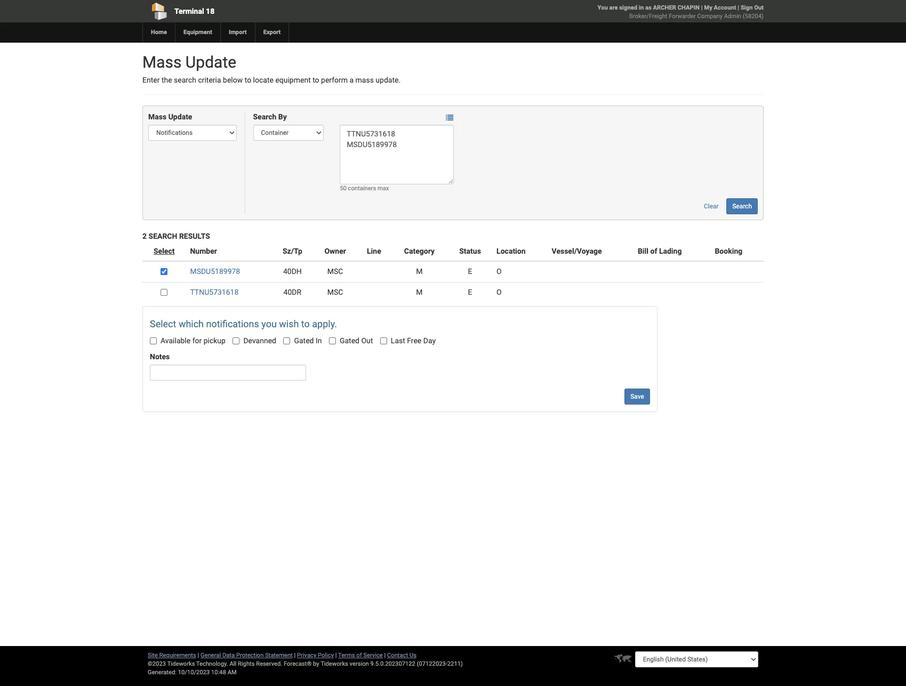 Task type: vqa. For each thing, say whether or not it's contained in the screenshot.
CLEAR "button"
yes



Task type: describe. For each thing, give the bounding box(es) containing it.
clear
[[704, 203, 719, 210]]

results
[[179, 232, 210, 241]]

select for select which notifications you wish to apply.
[[150, 319, 176, 330]]

2 vertical spatial search
[[149, 232, 177, 241]]

| up tideworks
[[335, 652, 337, 659]]

terms of service link
[[338, 652, 383, 659]]

o for 40dr
[[497, 288, 502, 297]]

terminal 18 link
[[142, 0, 392, 22]]

by
[[313, 661, 319, 668]]

gated in
[[294, 337, 322, 345]]

search for search by
[[253, 113, 277, 121]]

import
[[229, 29, 247, 36]]

a
[[350, 76, 354, 84]]

am
[[228, 670, 237, 676]]

m for 40dh
[[416, 267, 423, 276]]

which
[[179, 319, 204, 330]]

gated for gated out
[[340, 337, 360, 345]]

vessel/voyage
[[552, 247, 602, 256]]

last
[[391, 337, 405, 345]]

you
[[262, 319, 277, 330]]

40dh
[[283, 267, 302, 276]]

last free day
[[391, 337, 436, 345]]

privacy
[[297, 652, 316, 659]]

archer
[[653, 4, 676, 11]]

terms
[[338, 652, 355, 659]]

sz/tp
[[283, 247, 302, 256]]

Notes text field
[[150, 365, 306, 381]]

available for pickup
[[161, 337, 226, 345]]

0 vertical spatial of
[[651, 247, 657, 256]]

search button
[[727, 199, 758, 215]]

my account link
[[704, 4, 736, 11]]

site requirements | general data protection statement | privacy policy | terms of service | contact us ©2023 tideworks technology. all rights reserved. forecast® by tideworks version 9.5.0.202307122 (07122023-2211) generated: 10/10/2023 10:48 am
[[148, 652, 463, 676]]

sign out link
[[741, 4, 764, 11]]

©2023 tideworks
[[148, 661, 195, 668]]

home
[[151, 29, 167, 36]]

0 horizontal spatial to
[[245, 76, 251, 84]]

booking
[[715, 247, 743, 256]]

contact
[[387, 652, 408, 659]]

requirements
[[159, 652, 196, 659]]

TTNU5731618 MSDU5189978 text field
[[340, 125, 454, 185]]

forwarder
[[669, 13, 696, 20]]

update for mass update enter the search criteria below to locate equipment to perform a mass update.
[[186, 53, 236, 71]]

ttnu5731618
[[190, 288, 239, 297]]

are
[[610, 4, 618, 11]]

status
[[459, 247, 481, 256]]

available
[[161, 337, 191, 345]]

site
[[148, 652, 158, 659]]

category
[[404, 247, 435, 256]]

us
[[410, 652, 417, 659]]

reserved.
[[256, 661, 282, 668]]

home link
[[142, 22, 175, 43]]

terminal
[[174, 7, 204, 15]]

sign
[[741, 4, 753, 11]]

notifications
[[206, 319, 259, 330]]

2
[[142, 232, 147, 241]]

e for 40dr
[[468, 288, 472, 297]]

e for 40dh
[[468, 267, 472, 276]]

general
[[201, 652, 221, 659]]

1 horizontal spatial to
[[301, 319, 310, 330]]

wish
[[279, 319, 299, 330]]

(58204)
[[743, 13, 764, 20]]

site requirements link
[[148, 652, 196, 659]]

out inside you are signed in as archer chapin | my account | sign out broker/freight forwarder company admin (58204)
[[754, 4, 764, 11]]

forecast®
[[284, 661, 312, 668]]

apply.
[[312, 319, 337, 330]]

max
[[378, 185, 389, 192]]

perform
[[321, 76, 348, 84]]

line
[[367, 247, 381, 256]]

broker/freight
[[630, 13, 668, 20]]

bill of lading
[[638, 247, 682, 256]]

lading
[[659, 247, 682, 256]]

protection
[[236, 652, 264, 659]]

msdu5189978
[[190, 267, 240, 276]]

number
[[190, 247, 217, 256]]

ttnu5731618 link
[[190, 288, 239, 297]]

50 containers max
[[340, 185, 389, 192]]

m for 40dr
[[416, 288, 423, 297]]



Task type: locate. For each thing, give the bounding box(es) containing it.
day
[[423, 337, 436, 345]]

equipment link
[[175, 22, 220, 43]]

1 horizontal spatial gated
[[340, 337, 360, 345]]

select down 2 search results
[[154, 247, 175, 256]]

by
[[278, 113, 287, 121]]

privacy policy link
[[297, 652, 334, 659]]

signed
[[620, 4, 638, 11]]

1 m from the top
[[416, 267, 423, 276]]

gated out
[[340, 337, 373, 345]]

you
[[598, 4, 608, 11]]

locate
[[253, 76, 274, 84]]

update up criteria
[[186, 53, 236, 71]]

2 gated from the left
[[340, 337, 360, 345]]

mass for mass update enter the search criteria below to locate equipment to perform a mass update.
[[142, 53, 182, 71]]

msc up apply.
[[327, 288, 343, 297]]

out left last
[[361, 337, 373, 345]]

1 horizontal spatial search
[[253, 113, 277, 121]]

to right the wish
[[301, 319, 310, 330]]

2 horizontal spatial to
[[313, 76, 319, 84]]

1 vertical spatial e
[[468, 288, 472, 297]]

| up 9.5.0.202307122
[[384, 652, 386, 659]]

1 vertical spatial of
[[357, 652, 362, 659]]

1 e from the top
[[468, 267, 472, 276]]

statement
[[265, 652, 293, 659]]

update down search
[[168, 113, 192, 121]]

for
[[192, 337, 202, 345]]

of inside "site requirements | general data protection statement | privacy policy | terms of service | contact us ©2023 tideworks technology. all rights reserved. forecast® by tideworks version 9.5.0.202307122 (07122023-2211) generated: 10/10/2023 10:48 am"
[[357, 652, 362, 659]]

owner
[[325, 247, 346, 256]]

msdu5189978 link
[[190, 267, 240, 276]]

select which notifications you wish to apply.
[[150, 319, 337, 330]]

0 vertical spatial search
[[253, 113, 277, 121]]

| left general
[[198, 652, 199, 659]]

all
[[230, 661, 236, 668]]

2 horizontal spatial search
[[733, 203, 752, 210]]

search for search
[[733, 203, 752, 210]]

select up available
[[150, 319, 176, 330]]

| left my
[[701, 4, 703, 11]]

below
[[223, 76, 243, 84]]

gated for gated in
[[294, 337, 314, 345]]

update inside mass update enter the search criteria below to locate equipment to perform a mass update.
[[186, 53, 236, 71]]

0 vertical spatial e
[[468, 267, 472, 276]]

containers
[[348, 185, 376, 192]]

technology.
[[196, 661, 228, 668]]

None checkbox
[[161, 269, 168, 275], [161, 289, 168, 296], [284, 338, 290, 345], [161, 269, 168, 275], [161, 289, 168, 296], [284, 338, 290, 345]]

50
[[340, 185, 347, 192]]

0 vertical spatial mass
[[142, 53, 182, 71]]

equipment
[[184, 29, 212, 36]]

update.
[[376, 76, 401, 84]]

o
[[497, 267, 502, 276], [497, 288, 502, 297]]

1 vertical spatial o
[[497, 288, 502, 297]]

save
[[631, 393, 644, 401]]

update for mass update
[[168, 113, 192, 121]]

0 horizontal spatial search
[[149, 232, 177, 241]]

msc down "owner"
[[327, 267, 343, 276]]

as
[[646, 4, 652, 11]]

policy
[[318, 652, 334, 659]]

1 vertical spatial search
[[733, 203, 752, 210]]

0 vertical spatial out
[[754, 4, 764, 11]]

gated
[[294, 337, 314, 345], [340, 337, 360, 345]]

save button
[[625, 389, 650, 405]]

0 horizontal spatial gated
[[294, 337, 314, 345]]

msc for 40dh
[[327, 267, 343, 276]]

the
[[162, 76, 172, 84]]

devanned
[[243, 337, 276, 345]]

data
[[222, 652, 235, 659]]

1 horizontal spatial out
[[754, 4, 764, 11]]

0 vertical spatial o
[[497, 267, 502, 276]]

0 horizontal spatial of
[[357, 652, 362, 659]]

search left the by
[[253, 113, 277, 121]]

mass for mass update
[[148, 113, 167, 121]]

0 vertical spatial msc
[[327, 267, 343, 276]]

1 vertical spatial out
[[361, 337, 373, 345]]

10/10/2023
[[178, 670, 210, 676]]

gated right in
[[340, 337, 360, 345]]

select
[[154, 247, 175, 256], [150, 319, 176, 330]]

rights
[[238, 661, 255, 668]]

1 msc from the top
[[327, 267, 343, 276]]

2 msc from the top
[[327, 288, 343, 297]]

terminal 18
[[174, 7, 215, 15]]

show list image
[[446, 114, 454, 121]]

0 horizontal spatial out
[[361, 337, 373, 345]]

select for select
[[154, 247, 175, 256]]

criteria
[[198, 76, 221, 84]]

version
[[350, 661, 369, 668]]

admin
[[724, 13, 742, 20]]

40dr
[[284, 288, 302, 297]]

free
[[407, 337, 422, 345]]

in
[[639, 4, 644, 11]]

export link
[[255, 22, 289, 43]]

1 gated from the left
[[294, 337, 314, 345]]

search
[[174, 76, 196, 84]]

1 vertical spatial update
[[168, 113, 192, 121]]

to
[[245, 76, 251, 84], [313, 76, 319, 84], [301, 319, 310, 330]]

contact us link
[[387, 652, 417, 659]]

update
[[186, 53, 236, 71], [168, 113, 192, 121]]

chapin
[[678, 4, 700, 11]]

o for 40dh
[[497, 267, 502, 276]]

mass up "the"
[[142, 53, 182, 71]]

1 o from the top
[[497, 267, 502, 276]]

gated left in
[[294, 337, 314, 345]]

mass down enter
[[148, 113, 167, 121]]

1 vertical spatial m
[[416, 288, 423, 297]]

search right 'clear'
[[733, 203, 752, 210]]

tideworks
[[321, 661, 348, 668]]

out up (58204)
[[754, 4, 764, 11]]

1 vertical spatial mass
[[148, 113, 167, 121]]

2 m from the top
[[416, 288, 423, 297]]

search right 2
[[149, 232, 177, 241]]

2 o from the top
[[497, 288, 502, 297]]

out
[[754, 4, 764, 11], [361, 337, 373, 345]]

equipment
[[275, 76, 311, 84]]

| up forecast®
[[294, 652, 296, 659]]

import link
[[220, 22, 255, 43]]

0 vertical spatial m
[[416, 267, 423, 276]]

msc for 40dr
[[327, 288, 343, 297]]

1 horizontal spatial of
[[651, 247, 657, 256]]

mass
[[356, 76, 374, 84]]

of right bill on the top right of page
[[651, 247, 657, 256]]

0 vertical spatial select
[[154, 247, 175, 256]]

account
[[714, 4, 736, 11]]

bill
[[638, 247, 649, 256]]

to right below
[[245, 76, 251, 84]]

e
[[468, 267, 472, 276], [468, 288, 472, 297]]

2 e from the top
[[468, 288, 472, 297]]

(07122023-
[[417, 661, 448, 668]]

| left sign
[[738, 4, 739, 11]]

in
[[316, 337, 322, 345]]

mass update
[[148, 113, 192, 121]]

1 vertical spatial msc
[[327, 288, 343, 297]]

msc
[[327, 267, 343, 276], [327, 288, 343, 297]]

|
[[701, 4, 703, 11], [738, 4, 739, 11], [198, 652, 199, 659], [294, 652, 296, 659], [335, 652, 337, 659], [384, 652, 386, 659]]

mass inside mass update enter the search criteria below to locate equipment to perform a mass update.
[[142, 53, 182, 71]]

general data protection statement link
[[201, 652, 293, 659]]

to left perform
[[313, 76, 319, 84]]

notes
[[150, 353, 170, 361]]

service
[[363, 652, 383, 659]]

clear button
[[698, 199, 725, 215]]

of up the version
[[357, 652, 362, 659]]

0 vertical spatial update
[[186, 53, 236, 71]]

pickup
[[204, 337, 226, 345]]

search inside button
[[733, 203, 752, 210]]

None checkbox
[[150, 338, 157, 345], [233, 338, 240, 345], [329, 338, 336, 345], [380, 338, 387, 345], [150, 338, 157, 345], [233, 338, 240, 345], [329, 338, 336, 345], [380, 338, 387, 345]]

mass update enter the search criteria below to locate equipment to perform a mass update.
[[142, 53, 401, 84]]

export
[[263, 29, 281, 36]]

2 search results
[[142, 232, 210, 241]]

9.5.0.202307122
[[371, 661, 416, 668]]

1 vertical spatial select
[[150, 319, 176, 330]]

generated:
[[148, 670, 177, 676]]

search
[[253, 113, 277, 121], [733, 203, 752, 210], [149, 232, 177, 241]]

18
[[206, 7, 215, 15]]



